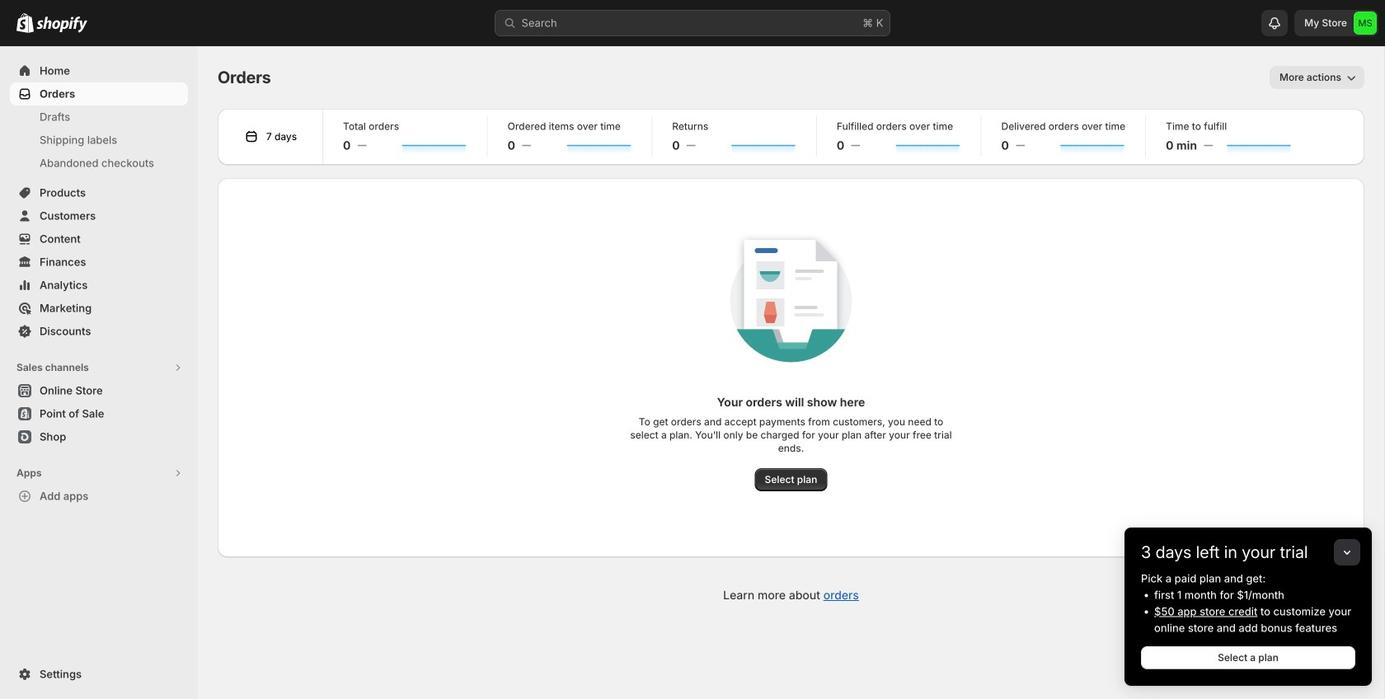 Task type: locate. For each thing, give the bounding box(es) containing it.
1 horizontal spatial shopify image
[[36, 16, 87, 33]]

shopify image
[[16, 13, 34, 33], [36, 16, 87, 33]]

my store image
[[1354, 12, 1377, 35]]

0 horizontal spatial shopify image
[[16, 13, 34, 33]]



Task type: vqa. For each thing, say whether or not it's contained in the screenshot.
Shopify image
yes



